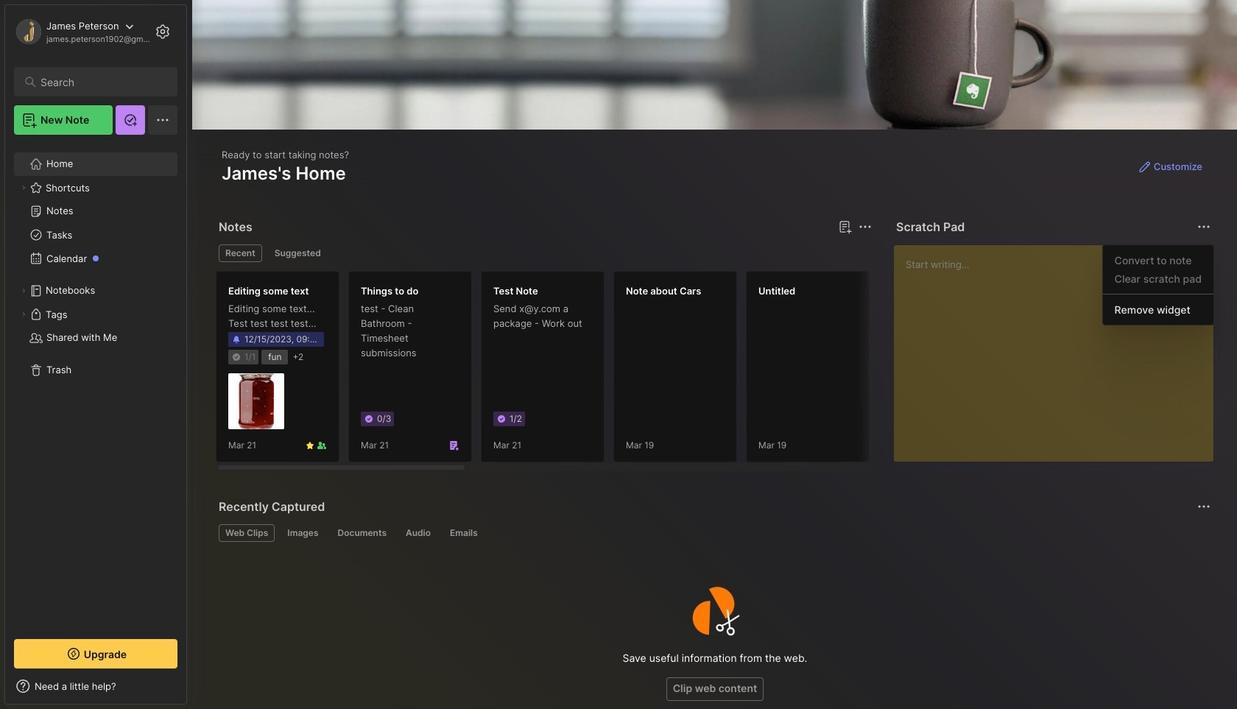 Task type: describe. For each thing, give the bounding box(es) containing it.
expand notebooks image
[[19, 286, 28, 295]]

0 horizontal spatial more actions image
[[856, 218, 874, 236]]

click to collapse image
[[186, 682, 197, 700]]

Search text field
[[40, 75, 164, 89]]

main element
[[0, 0, 191, 709]]

Account field
[[14, 17, 150, 46]]

dropdown list menu
[[1103, 251, 1214, 319]]

more actions image
[[1195, 218, 1213, 236]]

1 tab list from the top
[[219, 244, 870, 262]]



Task type: locate. For each thing, give the bounding box(es) containing it.
tree inside main element
[[5, 144, 186, 626]]

More actions field
[[855, 216, 876, 237], [1194, 216, 1214, 237], [1194, 496, 1214, 517]]

row group
[[216, 271, 1237, 471]]

1 vertical spatial more actions image
[[1195, 498, 1213, 515]]

tab list
[[219, 244, 870, 262], [219, 524, 1208, 542]]

1 horizontal spatial more actions image
[[1195, 498, 1213, 515]]

0 vertical spatial more actions image
[[856, 218, 874, 236]]

tab
[[219, 244, 262, 262], [268, 244, 327, 262], [219, 524, 275, 542], [281, 524, 325, 542], [331, 524, 393, 542], [399, 524, 437, 542], [443, 524, 484, 542]]

settings image
[[154, 23, 172, 40]]

more actions image
[[856, 218, 874, 236], [1195, 498, 1213, 515]]

1 vertical spatial tab list
[[219, 524, 1208, 542]]

WHAT'S NEW field
[[5, 674, 186, 698]]

Start writing… text field
[[906, 245, 1213, 450]]

expand tags image
[[19, 310, 28, 319]]

None search field
[[40, 73, 164, 91]]

2 tab list from the top
[[219, 524, 1208, 542]]

none search field inside main element
[[40, 73, 164, 91]]

0 vertical spatial tab list
[[219, 244, 870, 262]]

tree
[[5, 144, 186, 626]]

thumbnail image
[[228, 374, 284, 429]]



Task type: vqa. For each thing, say whether or not it's contained in the screenshot.
search field
yes



